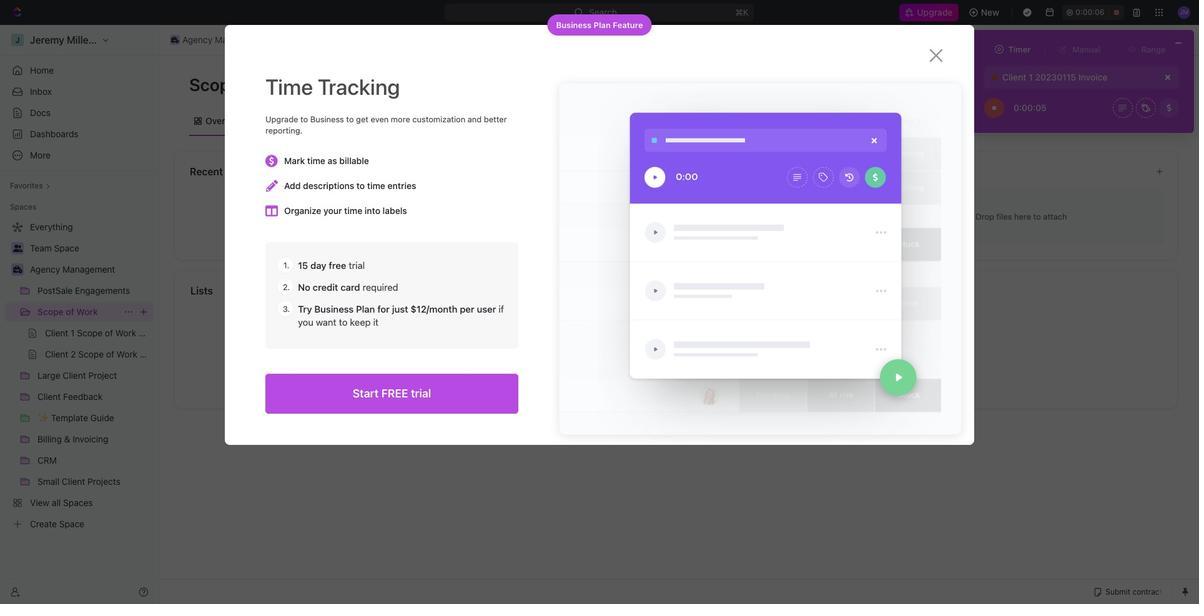 Task type: describe. For each thing, give the bounding box(es) containing it.
reporting.
[[266, 126, 303, 136]]

add task button
[[1102, 76, 1154, 96]]

resources button
[[866, 164, 1146, 179]]

upgrade to business to get even more customization and better reporting.
[[266, 114, 507, 136]]

of for client 1 project a scope of work
[[644, 186, 653, 197]]

1 horizontal spatial agency management link
[[167, 32, 271, 47]]

no recent items image
[[313, 191, 363, 241]]

client 2 project c scope of work
[[545, 226, 677, 237]]

add for add list
[[661, 371, 676, 380]]

day
[[311, 260, 326, 271]]

scope of work inside sidebar navigation
[[37, 307, 98, 317]]

to up 'add list'
[[679, 351, 686, 360]]

project for b
[[577, 206, 606, 217]]

your recent opened items will show here.
[[266, 241, 411, 250]]

2.
[[283, 283, 290, 293]]

just
[[392, 304, 408, 315]]

client 1 project a scope of work
[[545, 186, 676, 197]]

scope of work link
[[37, 302, 119, 322]]

client for client 2 project c scope of work
[[545, 226, 569, 237]]

no
[[298, 282, 310, 293]]

add list
[[661, 371, 691, 380]]

inbox link
[[5, 82, 154, 102]]

to left the get
[[346, 114, 354, 124]]

space
[[706, 351, 728, 360]]

share button
[[1061, 30, 1100, 50]]

dashboards
[[30, 129, 78, 139]]

favorites
[[10, 181, 43, 191]]

attach
[[1043, 211, 1067, 221]]

organize your time into labels
[[284, 206, 407, 216]]

tree inside sidebar navigation
[[5, 217, 154, 535]]

show
[[372, 241, 391, 250]]

automations button
[[1106, 31, 1171, 49]]

mark
[[284, 156, 305, 166]]

tracking
[[318, 74, 400, 99]]

0:00:06 button
[[1063, 5, 1124, 20]]

to right the here
[[1034, 211, 1041, 221]]

of inside sidebar navigation
[[66, 307, 74, 317]]

home
[[30, 65, 54, 76]]

free
[[329, 260, 346, 271]]

list inside button
[[678, 371, 691, 380]]

1 horizontal spatial plan
[[594, 20, 611, 30]]

scope inside sidebar navigation
[[37, 307, 64, 317]]

items
[[337, 241, 357, 250]]

add for add descriptions to time entries
[[284, 181, 301, 191]]

better
[[484, 114, 507, 124]]

if you want to keep it
[[298, 304, 504, 328]]

scope for client 2 project c scope of work
[[618, 226, 644, 237]]

home link
[[5, 61, 154, 81]]

to down billable
[[357, 181, 365, 191]]

recent
[[190, 166, 223, 177]]

$12/month
[[411, 304, 458, 315]]

if
[[499, 304, 504, 315]]

add a new list to your space
[[625, 351, 728, 360]]

2 vertical spatial business
[[314, 304, 354, 315]]

entries
[[388, 181, 416, 191]]

add descriptions to time entries
[[284, 181, 416, 191]]

files
[[997, 211, 1012, 221]]

add task
[[1109, 80, 1147, 91]]

docs inside sidebar navigation
[[30, 107, 51, 118]]

user
[[477, 304, 496, 315]]

15 day free trial
[[298, 260, 365, 271]]

want
[[316, 317, 337, 328]]

spaces
[[10, 202, 36, 212]]

organize
[[284, 206, 321, 216]]

work for client 2 project c scope of work
[[656, 226, 677, 237]]

recent
[[284, 241, 307, 250]]

overview link
[[203, 112, 244, 130]]

favorites button
[[5, 179, 55, 194]]

agency management inside sidebar navigation
[[30, 264, 115, 275]]

task
[[1128, 80, 1147, 91]]

docs link
[[5, 103, 154, 123]]

resources
[[866, 166, 916, 177]]

and
[[468, 114, 482, 124]]

agency management link inside sidebar navigation
[[30, 260, 151, 280]]

client 1 project b scope of work
[[545, 206, 676, 217]]

opened
[[309, 241, 335, 250]]

for
[[378, 304, 390, 315]]

work for client 1 project a scope of work
[[655, 186, 676, 197]]

keep
[[350, 317, 371, 328]]

your inside time tracking dialog
[[324, 206, 342, 216]]

search...
[[589, 7, 625, 17]]

inbox
[[30, 86, 52, 97]]

more
[[391, 114, 410, 124]]

0 horizontal spatial plan
[[356, 304, 375, 315]]

no credit card required
[[298, 282, 398, 293]]

b
[[608, 206, 614, 217]]

trial inside button
[[411, 388, 431, 401]]

1.
[[283, 261, 289, 271]]

1 horizontal spatial docs
[[528, 166, 552, 177]]

1 horizontal spatial agency
[[182, 34, 213, 45]]

business time image
[[13, 266, 22, 274]]

customization
[[413, 114, 466, 124]]

lists
[[191, 285, 213, 297]]

client 1 project a scope of work link
[[523, 182, 835, 202]]

card
[[341, 282, 360, 293]]

mind map
[[305, 115, 346, 126]]

0 horizontal spatial list
[[267, 115, 282, 126]]

new
[[981, 7, 1000, 17]]



Task type: vqa. For each thing, say whether or not it's contained in the screenshot.
'DIALOG'
no



Task type: locate. For each thing, give the bounding box(es) containing it.
dashboards link
[[5, 124, 154, 144]]

drop files here to attach
[[976, 211, 1067, 221]]

start free trial button
[[266, 374, 519, 414]]

0 horizontal spatial agency management link
[[30, 260, 151, 280]]

automations
[[1112, 34, 1164, 45]]

1 vertical spatial agency management link
[[30, 260, 151, 280]]

1 for client 1 project b scope of work
[[571, 206, 575, 217]]

business up want
[[314, 304, 354, 315]]

1 1 from the top
[[571, 186, 575, 197]]

1 vertical spatial management
[[62, 264, 115, 275]]

project right 2
[[579, 226, 607, 237]]

work for client 1 project b scope of work
[[655, 206, 676, 217]]

0 vertical spatial time
[[307, 156, 325, 166]]

your
[[266, 241, 282, 250]]

0 vertical spatial management
[[215, 34, 268, 45]]

scope for client 1 project a scope of work
[[617, 186, 642, 197]]

it
[[373, 317, 379, 328]]

management
[[215, 34, 268, 45], [62, 264, 115, 275]]

agency right business time image
[[30, 264, 60, 275]]

to up reporting.
[[300, 114, 308, 124]]

add for add task
[[1109, 80, 1126, 91]]

1 horizontal spatial list
[[664, 351, 677, 360]]

15
[[298, 260, 308, 271]]

1 vertical spatial project
[[577, 206, 606, 217]]

try
[[298, 304, 312, 315]]

labels
[[383, 206, 407, 216]]

c
[[610, 226, 616, 237]]

list down time
[[267, 115, 282, 126]]

0 vertical spatial scope of work
[[189, 74, 309, 95]]

1 up 2
[[571, 206, 575, 217]]

1 vertical spatial agency
[[30, 264, 60, 275]]

0 vertical spatial trial
[[349, 260, 365, 271]]

new
[[647, 351, 662, 360]]

agency inside sidebar navigation
[[30, 264, 60, 275]]

tree
[[5, 217, 154, 535]]

new button
[[964, 2, 1007, 22]]

2
[[571, 226, 576, 237]]

scope for client 1 project b scope of work
[[616, 206, 642, 217]]

of for client 2 project c scope of work
[[646, 226, 654, 237]]

tree containing agency management
[[5, 217, 154, 535]]

0 vertical spatial project
[[577, 186, 606, 197]]

into
[[365, 206, 380, 216]]

agency management right business time icon
[[182, 34, 268, 45]]

upgrade up reporting.
[[266, 114, 298, 124]]

time left as
[[307, 156, 325, 166]]

free
[[381, 388, 408, 401]]

1 vertical spatial client
[[545, 206, 569, 217]]

2 1 from the top
[[571, 206, 575, 217]]

of
[[244, 74, 260, 95], [644, 186, 653, 197], [644, 206, 652, 217], [646, 226, 654, 237], [66, 307, 74, 317]]

1 horizontal spatial scope of work
[[189, 74, 309, 95]]

project
[[577, 186, 606, 197], [577, 206, 606, 217], [579, 226, 607, 237]]

plan
[[594, 20, 611, 30], [356, 304, 375, 315]]

your left 'space'
[[688, 351, 704, 360]]

1 horizontal spatial upgrade
[[917, 7, 953, 17]]

1 horizontal spatial management
[[215, 34, 268, 45]]

0 vertical spatial agency
[[182, 34, 213, 45]]

add inside button
[[1109, 80, 1126, 91]]

⌘k
[[736, 7, 749, 17]]

no lists icon. image
[[651, 301, 701, 351]]

0 vertical spatial agency management link
[[167, 32, 271, 47]]

project for a
[[577, 186, 606, 197]]

0 vertical spatial upgrade
[[917, 7, 953, 17]]

to inside if you want to keep it
[[339, 317, 348, 328]]

upgrade for upgrade
[[917, 7, 953, 17]]

business
[[556, 20, 592, 30], [310, 114, 344, 124], [314, 304, 354, 315]]

1 client from the top
[[545, 186, 569, 197]]

upgrade for upgrade to business to get even more customization and better reporting.
[[266, 114, 298, 124]]

1 horizontal spatial your
[[688, 351, 704, 360]]

add left task
[[1109, 80, 1126, 91]]

0 horizontal spatial scope of work
[[37, 307, 98, 317]]

mark time as billable
[[284, 156, 369, 166]]

0 horizontal spatial trial
[[349, 260, 365, 271]]

client for client 1 project a scope of work
[[545, 186, 569, 197]]

client 1 project b scope of work link
[[523, 202, 835, 222]]

0 vertical spatial client
[[545, 186, 569, 197]]

1 horizontal spatial trial
[[411, 388, 431, 401]]

0 vertical spatial list
[[267, 115, 282, 126]]

0 horizontal spatial agency management
[[30, 264, 115, 275]]

feature
[[613, 20, 643, 30]]

time tracking dialog
[[225, 14, 975, 446]]

time left into
[[344, 206, 362, 216]]

list link
[[265, 112, 282, 130]]

here.
[[393, 241, 411, 250]]

0 vertical spatial agency management
[[182, 34, 268, 45]]

to
[[300, 114, 308, 124], [346, 114, 354, 124], [357, 181, 365, 191], [1034, 211, 1041, 221], [339, 317, 348, 328], [679, 351, 686, 360]]

get
[[356, 114, 369, 124]]

1 vertical spatial business
[[310, 114, 344, 124]]

upgrade inside "upgrade to business to get even more customization and better reporting."
[[266, 114, 298, 124]]

client for client 1 project b scope of work
[[545, 206, 569, 217]]

0 vertical spatial 1
[[571, 186, 575, 197]]

1 vertical spatial plan
[[356, 304, 375, 315]]

1 vertical spatial upgrade
[[266, 114, 298, 124]]

1 horizontal spatial agency management
[[182, 34, 268, 45]]

try business plan for just $12/month per user
[[298, 304, 499, 315]]

sidebar navigation
[[0, 25, 159, 605]]

2 horizontal spatial list
[[678, 371, 691, 380]]

you
[[298, 317, 313, 328]]

start free trial
[[353, 388, 431, 401]]

client left "b" at the top of the page
[[545, 206, 569, 217]]

business time image
[[171, 37, 179, 43]]

agency management up scope of work link
[[30, 264, 115, 275]]

plan down search... in the top of the page
[[594, 20, 611, 30]]

time
[[307, 156, 325, 166], [367, 181, 385, 191], [344, 206, 362, 216]]

even
[[371, 114, 389, 124]]

add for add a new list to your space
[[625, 351, 639, 360]]

0 horizontal spatial management
[[62, 264, 115, 275]]

client left "a"
[[545, 186, 569, 197]]

client left 2
[[545, 226, 569, 237]]

your
[[324, 206, 342, 216], [688, 351, 704, 360]]

2 vertical spatial list
[[678, 371, 691, 380]]

here
[[1015, 211, 1031, 221]]

agency management link
[[167, 32, 271, 47], [30, 260, 151, 280]]

0 horizontal spatial your
[[324, 206, 342, 216]]

business down search... in the top of the page
[[556, 20, 592, 30]]

mind
[[305, 115, 326, 126]]

0 vertical spatial business
[[556, 20, 592, 30]]

work
[[263, 74, 305, 95], [655, 186, 676, 197], [655, 206, 676, 217], [656, 226, 677, 237], [76, 307, 98, 317]]

list
[[267, 115, 282, 126], [664, 351, 677, 360], [678, 371, 691, 380]]

list down add a new list to your space
[[678, 371, 691, 380]]

0 horizontal spatial time
[[307, 156, 325, 166]]

1 vertical spatial 1
[[571, 206, 575, 217]]

client inside client 1 project b scope of work link
[[545, 206, 569, 217]]

docs
[[30, 107, 51, 118], [528, 166, 552, 177]]

mind map link
[[303, 112, 346, 130]]

add inside button
[[661, 371, 676, 380]]

start
[[353, 388, 379, 401]]

1 horizontal spatial time
[[344, 206, 362, 216]]

3 client from the top
[[545, 226, 569, 237]]

0 vertical spatial your
[[324, 206, 342, 216]]

client inside client 2 project c scope of work link
[[545, 226, 569, 237]]

timer
[[1009, 44, 1031, 54]]

2 vertical spatial time
[[344, 206, 362, 216]]

credit
[[313, 282, 338, 293]]

add
[[1109, 80, 1126, 91], [284, 181, 301, 191], [625, 351, 639, 360], [661, 371, 676, 380]]

billable
[[339, 156, 369, 166]]

management inside sidebar navigation
[[62, 264, 115, 275]]

1 vertical spatial your
[[688, 351, 704, 360]]

plan up keep
[[356, 304, 375, 315]]

work inside sidebar navigation
[[76, 307, 98, 317]]

overview
[[206, 115, 244, 126]]

descriptions
[[303, 181, 354, 191]]

your down descriptions
[[324, 206, 342, 216]]

of for client 1 project b scope of work
[[644, 206, 652, 217]]

agency right business time icon
[[182, 34, 213, 45]]

project for c
[[579, 226, 607, 237]]

upgrade left new button
[[917, 7, 953, 17]]

0 horizontal spatial agency
[[30, 264, 60, 275]]

client 2 project c scope of work link
[[523, 222, 835, 242]]

client
[[545, 186, 569, 197], [545, 206, 569, 217], [545, 226, 569, 237]]

add left a
[[625, 351, 639, 360]]

3.
[[283, 304, 290, 314]]

upgrade link
[[899, 4, 959, 21]]

project left "b" at the top of the page
[[577, 206, 606, 217]]

2 horizontal spatial time
[[367, 181, 385, 191]]

1 vertical spatial trial
[[411, 388, 431, 401]]

drop
[[976, 211, 994, 221]]

a
[[641, 351, 645, 360]]

add inside time tracking dialog
[[284, 181, 301, 191]]

client inside client 1 project a scope of work link
[[545, 186, 569, 197]]

0 horizontal spatial upgrade
[[266, 114, 298, 124]]

1 for client 1 project a scope of work
[[571, 186, 575, 197]]

per
[[460, 304, 475, 315]]

business down time tracking
[[310, 114, 344, 124]]

0:00:05
[[1014, 102, 1047, 113]]

1 vertical spatial scope of work
[[37, 307, 98, 317]]

2 client from the top
[[545, 206, 569, 217]]

upgrade
[[917, 7, 953, 17], [266, 114, 298, 124]]

scope of work
[[189, 74, 309, 95], [37, 307, 98, 317]]

to right want
[[339, 317, 348, 328]]

1 vertical spatial docs
[[528, 166, 552, 177]]

2 vertical spatial project
[[579, 226, 607, 237]]

0 vertical spatial plan
[[594, 20, 611, 30]]

0 horizontal spatial docs
[[30, 107, 51, 118]]

as
[[328, 156, 337, 166]]

project left "a"
[[577, 186, 606, 197]]

add down add a new list to your space
[[661, 371, 676, 380]]

add down mark
[[284, 181, 301, 191]]

time tracking
[[266, 74, 400, 99]]

1 left "a"
[[571, 186, 575, 197]]

1 vertical spatial list
[[664, 351, 677, 360]]

add list button
[[656, 369, 696, 384]]

list right new
[[664, 351, 677, 360]]

1 vertical spatial time
[[367, 181, 385, 191]]

1 vertical spatial agency management
[[30, 264, 115, 275]]

0 vertical spatial docs
[[30, 107, 51, 118]]

a
[[608, 186, 614, 197]]

0:00:06
[[1076, 7, 1105, 17]]

business inside "upgrade to business to get even more customization and better reporting."
[[310, 114, 344, 124]]

time up into
[[367, 181, 385, 191]]

2 vertical spatial client
[[545, 226, 569, 237]]



